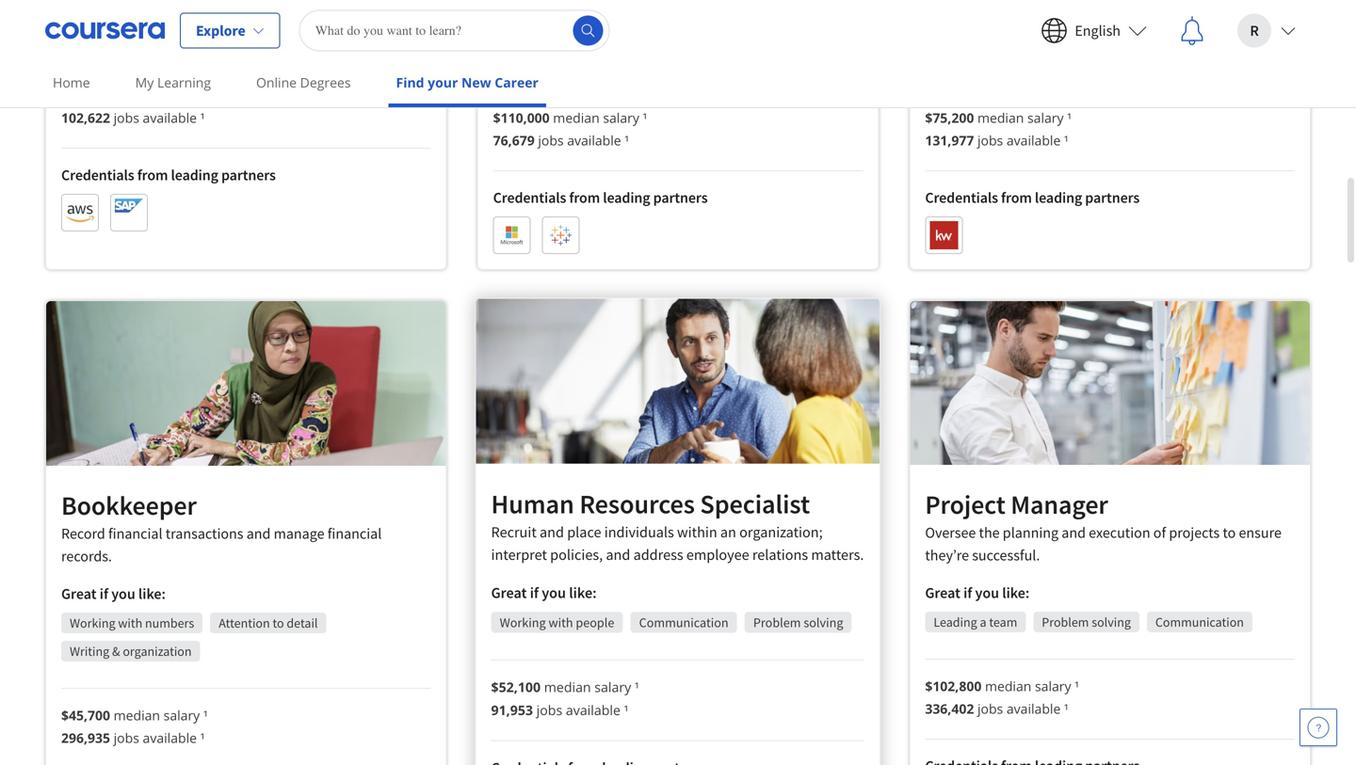 Task type: locate. For each thing, give the bounding box(es) containing it.
great up "leading"
[[925, 584, 961, 603]]

available for 131,977
[[1007, 132, 1061, 149]]

0 horizontal spatial problem solving
[[599, 45, 688, 62]]

0 horizontal spatial from
[[137, 166, 168, 185]]

problem solving
[[599, 45, 688, 62], [1042, 614, 1131, 631], [754, 615, 844, 632]]

jobs right 131,977
[[978, 132, 1004, 149]]

1 horizontal spatial from
[[569, 189, 600, 207]]

explore
[[196, 21, 246, 40]]

2 horizontal spatial credentials
[[925, 189, 999, 207]]

great if you like: up leading a team
[[925, 584, 1030, 603]]

organization
[[123, 644, 192, 661]]

individuals
[[605, 523, 675, 542]]

median
[[121, 86, 168, 104], [553, 109, 600, 127], [978, 109, 1024, 127], [985, 678, 1032, 696], [544, 679, 591, 697], [114, 707, 160, 725]]

$45,700
[[61, 707, 110, 725]]

writing & organization
[[70, 644, 192, 661]]

financial
[[108, 525, 163, 544], [328, 525, 382, 544]]

financial down bookkeeper
[[108, 525, 163, 544]]

learning
[[157, 73, 211, 91]]

project up oversee
[[925, 488, 1006, 521]]

great if you like: up "working with people"
[[492, 584, 597, 603]]

jobs down my
[[114, 109, 139, 127]]

leading for $104,300 median salary ¹ 102,622 jobs available ¹
[[171, 166, 218, 185]]

credentials from leading partners down $110,000 median salary ¹ 76,679 jobs available ¹
[[493, 189, 708, 207]]

communication
[[1156, 614, 1245, 631], [640, 615, 729, 632]]

planning
[[1003, 524, 1059, 543]]

leading
[[171, 166, 218, 185], [603, 189, 651, 207], [1035, 189, 1083, 207]]

leading down $75,200 median salary ¹ 131,977 jobs available ¹
[[1035, 189, 1083, 207]]

data analysis
[[502, 45, 574, 62]]

leading for $75,200 median salary ¹ 131,977 jobs available ¹
[[1035, 189, 1083, 207]]

0 horizontal spatial solving
[[649, 45, 688, 62]]

jobs inside $110,000 median salary ¹ 76,679 jobs available ¹
[[538, 132, 564, 149]]

median for 336,402
[[985, 678, 1032, 696]]

1 horizontal spatial problem
[[754, 615, 801, 632]]

find
[[396, 73, 424, 91]]

problem solving for leading a team
[[1042, 614, 1131, 631]]

available inside $75,200 median salary ¹ 131,977 jobs available ¹
[[1007, 132, 1061, 149]]

available down "my learning"
[[143, 109, 197, 127]]

working
[[500, 615, 546, 632], [70, 615, 115, 632]]

problem right analysis
[[599, 45, 646, 62]]

median inside $104,300 median salary ¹ 102,622 jobs available ¹
[[121, 86, 168, 104]]

team
[[990, 614, 1018, 631]]

median inside $75,200 median salary ¹ 131,977 jobs available ¹
[[978, 109, 1024, 127]]

available right the 76,679
[[567, 132, 621, 149]]

english button
[[1026, 0, 1163, 61]]

credentials from leading partners for $110,000 median salary ¹ 76,679 jobs available ¹
[[493, 189, 708, 207]]

with for human resources specialist
[[549, 615, 574, 632]]

problem solving down relations
[[754, 615, 844, 632]]

to left detail
[[273, 615, 284, 632]]

1 horizontal spatial credentials
[[493, 189, 566, 207]]

strategic
[[70, 22, 118, 39]]

0 horizontal spatial to
[[273, 615, 284, 632]]

home
[[53, 73, 90, 91]]

$110,000
[[493, 109, 550, 127]]

and down manager
[[1062, 524, 1086, 543]]

median inside $45,700 median salary ¹ 296,935 jobs available ¹
[[114, 707, 160, 725]]

manager
[[1011, 488, 1109, 521]]

1 horizontal spatial solving
[[804, 615, 844, 632]]

0 horizontal spatial partners
[[221, 166, 276, 185]]

available inside $45,700 median salary ¹ 296,935 jobs available ¹
[[143, 730, 197, 748]]

you up analysis
[[543, 15, 568, 34]]

working with people
[[500, 615, 615, 632]]

working with numbers
[[70, 615, 194, 632]]

you up working with numbers
[[111, 585, 135, 604]]

working up the writing
[[70, 615, 115, 632]]

0 vertical spatial to
[[1223, 524, 1236, 543]]

median inside $102,800 median salary ¹ 336,402 jobs available ¹
[[985, 678, 1032, 696]]

like: for project manager
[[1003, 584, 1030, 603]]

0 horizontal spatial project
[[925, 488, 1006, 521]]

the
[[979, 524, 1000, 543]]

jobs right the 76,679
[[538, 132, 564, 149]]

1 horizontal spatial leading
[[603, 189, 651, 207]]

jobs right 91,953
[[537, 702, 563, 720]]

0 horizontal spatial problem
[[599, 45, 646, 62]]

if up leading a team
[[964, 584, 973, 603]]

available
[[143, 109, 197, 127], [567, 132, 621, 149], [1007, 132, 1061, 149], [1007, 700, 1061, 718], [566, 702, 621, 720], [143, 730, 197, 748]]

1 vertical spatial project
[[925, 488, 1006, 521]]

2 horizontal spatial credentials from leading partners
[[925, 189, 1140, 207]]

from down $110,000 median salary ¹ 76,679 jobs available ¹
[[569, 189, 600, 207]]

2 horizontal spatial problem
[[1042, 614, 1089, 631]]

great down records.
[[61, 585, 97, 604]]

from down $104,300 median salary ¹ 102,622 jobs available ¹
[[137, 166, 168, 185]]

human
[[492, 488, 575, 521]]

and left place
[[540, 523, 564, 542]]

from
[[137, 166, 168, 185], [569, 189, 600, 207], [1001, 189, 1032, 207]]

jobs
[[114, 109, 139, 127], [538, 132, 564, 149], [978, 132, 1004, 149], [978, 700, 1004, 718], [537, 702, 563, 720], [114, 730, 139, 748]]

available inside $102,800 median salary ¹ 336,402 jobs available ¹
[[1007, 700, 1061, 718]]

partners for $110,000 median salary ¹ 76,679 jobs available ¹
[[653, 189, 708, 207]]

great for project manager
[[925, 584, 961, 603]]

credentials for 76,679
[[493, 189, 566, 207]]

salary inside $104,300 median salary ¹ 102,622 jobs available ¹
[[171, 86, 207, 104]]

home link
[[45, 61, 98, 104]]

credentials from leading partners
[[61, 166, 276, 185], [493, 189, 708, 207], [925, 189, 1140, 207]]

problem solving right analysis
[[599, 45, 688, 62]]

median inside $52,100 median salary ¹ 91,953 jobs available ¹
[[544, 679, 591, 697]]

with up writing & organization
[[118, 615, 142, 632]]

bookkeeper image
[[46, 302, 446, 467]]

if up working with numbers
[[100, 585, 108, 604]]

available inside $52,100 median salary ¹ 91,953 jobs available ¹
[[566, 702, 621, 720]]

1 horizontal spatial project
[[1153, 45, 1193, 62]]

1 horizontal spatial to
[[1223, 524, 1236, 543]]

credentials for 102,622
[[61, 166, 134, 185]]

great for human resources specialist
[[492, 584, 527, 603]]

1 horizontal spatial communication
[[1156, 614, 1245, 631]]

1 horizontal spatial financial
[[328, 525, 382, 544]]

salary inside $110,000 median salary ¹ 76,679 jobs available ¹
[[603, 109, 640, 127]]

financial right manage at the left of page
[[328, 525, 382, 544]]

improving processes
[[191, 22, 305, 39]]

great for bookkeeper
[[61, 585, 97, 604]]

$102,800 median salary ¹ 336,402 jobs available ¹
[[925, 678, 1080, 718]]

great
[[493, 15, 529, 34], [925, 584, 961, 603], [492, 584, 527, 603], [61, 585, 97, 604]]

of
[[1154, 524, 1166, 543]]

project left management
[[1153, 45, 1193, 62]]

english
[[1075, 21, 1121, 40]]

communication down address
[[640, 615, 729, 632]]

like: up numbers
[[138, 585, 166, 604]]

salary inside $102,800 median salary ¹ 336,402 jobs available ¹
[[1035, 678, 1072, 696]]

working up $52,100
[[500, 615, 546, 632]]

None search field
[[299, 10, 610, 51]]

place
[[568, 523, 602, 542]]

jobs right 296,935
[[114, 730, 139, 748]]

jobs inside $104,300 median salary ¹ 102,622 jobs available ¹
[[114, 109, 139, 127]]

problem solving for data analysis
[[599, 45, 688, 62]]

if up "working with people"
[[530, 584, 539, 603]]

online degrees
[[256, 73, 351, 91]]

from down $75,200 median salary ¹ 131,977 jobs available ¹
[[1001, 189, 1032, 207]]

great if you like: up analysis
[[493, 15, 598, 34]]

project manager image
[[910, 302, 1310, 465]]

like: up team
[[1003, 584, 1030, 603]]

transactions
[[166, 525, 244, 544]]

interpret
[[492, 546, 547, 565]]

project management
[[1153, 45, 1269, 62]]

ensure
[[1239, 524, 1282, 543]]

available right 91,953
[[566, 702, 621, 720]]

they're
[[925, 546, 969, 565]]

available right 131,977
[[1007, 132, 1061, 149]]

great if you like: for project manager
[[925, 584, 1030, 603]]

r
[[1250, 21, 1259, 40]]

leading down $104,300 median salary ¹ 102,622 jobs available ¹
[[171, 166, 218, 185]]

project for management
[[1153, 45, 1193, 62]]

&
[[112, 644, 120, 661]]

jobs right the 336,402
[[978, 700, 1004, 718]]

0 horizontal spatial working
[[70, 615, 115, 632]]

available right 296,935
[[143, 730, 197, 748]]

¹
[[211, 86, 215, 104], [200, 109, 205, 127], [643, 109, 648, 127], [1068, 109, 1072, 127], [625, 132, 629, 149], [1065, 132, 1069, 149], [1075, 678, 1080, 696], [635, 679, 640, 697], [1065, 700, 1069, 718], [624, 702, 629, 720], [203, 707, 208, 725], [200, 730, 205, 748]]

1 horizontal spatial credentials from leading partners
[[493, 189, 708, 207]]

solving for leading a team
[[1092, 614, 1131, 631]]

to
[[1223, 524, 1236, 543], [273, 615, 284, 632]]

and inside bookkeeper record financial transactions and manage financial records.
[[247, 525, 271, 544]]

available inside $110,000 median salary ¹ 76,679 jobs available ¹
[[567, 132, 621, 149]]

partners
[[221, 166, 276, 185], [653, 189, 708, 207], [1086, 189, 1140, 207]]

to left ensure
[[1223, 524, 1236, 543]]

salary inside $45,700 median salary ¹ 296,935 jobs available ¹
[[164, 707, 200, 725]]

to inside project manager oversee the planning and execution of projects to ensure they're successful.
[[1223, 524, 1236, 543]]

credentials down 131,977
[[925, 189, 999, 207]]

available right the 336,402
[[1007, 700, 1061, 718]]

1 horizontal spatial working
[[500, 615, 546, 632]]

organization;
[[740, 523, 823, 542]]

1 horizontal spatial partners
[[653, 189, 708, 207]]

problem
[[599, 45, 646, 62], [1042, 614, 1089, 631], [754, 615, 801, 632]]

salary inside $52,100 median salary ¹ 91,953 jobs available ¹
[[595, 679, 632, 697]]

salary
[[171, 86, 207, 104], [603, 109, 640, 127], [1028, 109, 1064, 127], [1035, 678, 1072, 696], [595, 679, 632, 697], [164, 707, 200, 725]]

great if you like:
[[493, 15, 598, 34], [925, 584, 1030, 603], [492, 584, 597, 603], [61, 585, 166, 604]]

great down interpret
[[492, 584, 527, 603]]

solving for data analysis
[[649, 45, 688, 62]]

0 horizontal spatial leading
[[171, 166, 218, 185]]

from for 131,977
[[1001, 189, 1032, 207]]

jobs for 296,935
[[114, 730, 139, 748]]

salary inside $75,200 median salary ¹ 131,977 jobs available ¹
[[1028, 109, 1064, 127]]

2 horizontal spatial solving
[[1092, 614, 1131, 631]]

with left people
[[549, 615, 574, 632]]

0 horizontal spatial credentials from leading partners
[[61, 166, 276, 185]]

0 horizontal spatial credentials
[[61, 166, 134, 185]]

if for project manager
[[964, 584, 973, 603]]

project inside project manager oversee the planning and execution of projects to ensure they're successful.
[[925, 488, 1006, 521]]

project
[[1153, 45, 1193, 62], [925, 488, 1006, 521]]

help center image
[[1308, 717, 1330, 740]]

credentials down 102,622
[[61, 166, 134, 185]]

leading down $110,000 median salary ¹ 76,679 jobs available ¹
[[603, 189, 651, 207]]

credentials from leading partners down $104,300 median salary ¹ 102,622 jobs available ¹
[[61, 166, 276, 185]]

and left manage at the left of page
[[247, 525, 271, 544]]

median for 76,679
[[553, 109, 600, 127]]

2 horizontal spatial from
[[1001, 189, 1032, 207]]

your
[[428, 73, 458, 91]]

0 horizontal spatial financial
[[108, 525, 163, 544]]

jobs inside $45,700 median salary ¹ 296,935 jobs available ¹
[[114, 730, 139, 748]]

problem for data analysis
[[599, 45, 646, 62]]

a
[[980, 614, 987, 631]]

if
[[532, 15, 540, 34], [964, 584, 973, 603], [530, 584, 539, 603], [100, 585, 108, 604]]

credentials from leading partners for $75,200 median salary ¹ 131,977 jobs available ¹
[[925, 189, 1140, 207]]

my
[[135, 73, 154, 91]]

you up 'a'
[[976, 584, 1000, 603]]

from for 76,679
[[569, 189, 600, 207]]

salary for 102,622
[[171, 86, 207, 104]]

2 horizontal spatial leading
[[1035, 189, 1083, 207]]

available for 76,679
[[567, 132, 621, 149]]

problem right team
[[1042, 614, 1089, 631]]

1 horizontal spatial with
[[549, 615, 574, 632]]

problem down relations
[[754, 615, 801, 632]]

credentials from leading partners down $75,200 median salary ¹ 131,977 jobs available ¹
[[925, 189, 1140, 207]]

0 vertical spatial project
[[1153, 45, 1193, 62]]

great if you like: for human resources specialist
[[492, 584, 597, 603]]

jobs inside $52,100 median salary ¹ 91,953 jobs available ¹
[[537, 702, 563, 720]]

median for 131,977
[[978, 109, 1024, 127]]

you
[[543, 15, 568, 34], [976, 584, 1000, 603], [542, 584, 566, 603], [111, 585, 135, 604]]

credentials down the 76,679
[[493, 189, 566, 207]]

available for 91,953
[[566, 702, 621, 720]]

you for bookkeeper
[[111, 585, 135, 604]]

0 horizontal spatial with
[[118, 615, 142, 632]]

2 horizontal spatial partners
[[1086, 189, 1140, 207]]

available for 336,402
[[1007, 700, 1061, 718]]

median inside $110,000 median salary ¹ 76,679 jobs available ¹
[[553, 109, 600, 127]]

communication down "projects"
[[1156, 614, 1245, 631]]

you for project manager
[[976, 584, 1000, 603]]

degrees
[[300, 73, 351, 91]]

available inside $104,300 median salary ¹ 102,622 jobs available ¹
[[143, 109, 197, 127]]

jobs inside $102,800 median salary ¹ 336,402 jobs available ¹
[[978, 700, 1004, 718]]

problem solving right team
[[1042, 614, 1131, 631]]

you up "working with people"
[[542, 584, 566, 603]]

2 horizontal spatial problem solving
[[1042, 614, 1131, 631]]

like: up people
[[569, 584, 597, 603]]

like:
[[571, 15, 598, 34], [1003, 584, 1030, 603], [569, 584, 597, 603], [138, 585, 166, 604]]

great if you like: up working with numbers
[[61, 585, 166, 604]]

new
[[462, 73, 491, 91]]

jobs inside $75,200 median salary ¹ 131,977 jobs available ¹
[[978, 132, 1004, 149]]



Task type: describe. For each thing, give the bounding box(es) containing it.
processes
[[250, 22, 305, 39]]

an
[[721, 523, 737, 542]]

successful.
[[972, 546, 1040, 565]]

credentials from leading partners for $104,300 median salary ¹ 102,622 jobs available ¹
[[61, 166, 276, 185]]

$45,700 median salary ¹ 296,935 jobs available ¹
[[61, 707, 208, 748]]

find your new career
[[396, 73, 539, 91]]

from for 102,622
[[137, 166, 168, 185]]

great up 'data'
[[493, 15, 529, 34]]

matters.
[[812, 546, 864, 565]]

relations
[[753, 546, 809, 565]]

$75,200
[[925, 109, 974, 127]]

salary for 91,953
[[595, 679, 632, 697]]

record
[[61, 525, 105, 544]]

and down individuals
[[606, 546, 631, 565]]

102,622
[[61, 109, 110, 127]]

0 horizontal spatial communication
[[640, 615, 729, 632]]

attention
[[219, 615, 270, 632]]

$75,200 median salary ¹ 131,977 jobs available ¹
[[925, 109, 1072, 149]]

within
[[678, 523, 718, 542]]

thinking
[[121, 22, 167, 39]]

296,935
[[61, 730, 110, 748]]

people
[[576, 615, 615, 632]]

great if you like: for bookkeeper
[[61, 585, 166, 604]]

project manager oversee the planning and execution of projects to ensure they're successful.
[[925, 488, 1282, 565]]

improving
[[191, 22, 248, 39]]

1 horizontal spatial problem solving
[[754, 615, 844, 632]]

if up data analysis
[[532, 15, 540, 34]]

human resources specialist recruit and place individuals within an organization; interpret policies, and address employee relations matters.
[[492, 488, 864, 565]]

numbers
[[145, 615, 194, 632]]

with for bookkeeper
[[118, 615, 142, 632]]

jobs for 102,622
[[114, 109, 139, 127]]

like: up analysis
[[571, 15, 598, 34]]

1 financial from the left
[[108, 525, 163, 544]]

leading
[[934, 614, 978, 631]]

partners for $104,300 median salary ¹ 102,622 jobs available ¹
[[221, 166, 276, 185]]

project for manager
[[925, 488, 1006, 521]]

salary for 76,679
[[603, 109, 640, 127]]

my learning
[[135, 73, 211, 91]]

attention to detail
[[219, 615, 318, 632]]

recruit
[[492, 523, 537, 542]]

and inside project manager oversee the planning and execution of projects to ensure they're successful.
[[1062, 524, 1086, 543]]

specialist
[[701, 488, 810, 521]]

available for 102,622
[[143, 109, 197, 127]]

credentials for 131,977
[[925, 189, 999, 207]]

salary for 131,977
[[1028, 109, 1064, 127]]

oversee
[[925, 524, 976, 543]]

execution
[[1089, 524, 1151, 543]]

explore button
[[180, 13, 280, 49]]

$52,100
[[492, 679, 541, 697]]

writing
[[70, 644, 109, 661]]

2 financial from the left
[[328, 525, 382, 544]]

336,402
[[925, 700, 974, 718]]

coursera image
[[45, 16, 165, 46]]

$52,100 median salary ¹ 91,953 jobs available ¹
[[492, 679, 640, 720]]

$104,300
[[61, 86, 118, 104]]

median for 102,622
[[121, 86, 168, 104]]

$110,000 median salary ¹ 76,679 jobs available ¹
[[493, 109, 648, 149]]

online degrees link
[[249, 61, 358, 104]]

salary for 296,935
[[164, 707, 200, 725]]

problem for leading a team
[[1042, 614, 1089, 631]]

76,679
[[493, 132, 535, 149]]

leading for $110,000 median salary ¹ 76,679 jobs available ¹
[[603, 189, 651, 207]]

strategic thinking
[[70, 22, 167, 39]]

manage
[[274, 525, 325, 544]]

median for 296,935
[[114, 707, 160, 725]]

jobs for 91,953
[[537, 702, 563, 720]]

jobs for 76,679
[[538, 132, 564, 149]]

if for human resources specialist
[[530, 584, 539, 603]]

jobs for 336,402
[[978, 700, 1004, 718]]

salary for 336,402
[[1035, 678, 1072, 696]]

my learning link
[[128, 61, 219, 104]]

bookkeeper record financial transactions and manage financial records.
[[61, 490, 382, 566]]

projects
[[1169, 524, 1220, 543]]

technology
[[329, 22, 393, 39]]

leading a team
[[934, 614, 1018, 631]]

find your new career link
[[389, 61, 546, 107]]

data
[[502, 45, 527, 62]]

What do you want to learn? text field
[[299, 10, 610, 51]]

employee
[[687, 546, 750, 565]]

partners for $75,200 median salary ¹ 131,977 jobs available ¹
[[1086, 189, 1140, 207]]

policies,
[[551, 546, 603, 565]]

detail
[[287, 615, 318, 632]]

131,977
[[925, 132, 974, 149]]

like: for human resources specialist
[[569, 584, 597, 603]]

r button
[[1223, 0, 1311, 61]]

if for bookkeeper
[[100, 585, 108, 604]]

bookkeeper
[[61, 490, 197, 523]]

analysis
[[530, 45, 574, 62]]

career
[[495, 73, 539, 91]]

median for 91,953
[[544, 679, 591, 697]]

1 vertical spatial to
[[273, 615, 284, 632]]

available for 296,935
[[143, 730, 197, 748]]

working for human resources specialist
[[500, 615, 546, 632]]

address
[[634, 546, 684, 565]]

like: for bookkeeper
[[138, 585, 166, 604]]

you for human resources specialist
[[542, 584, 566, 603]]

resources
[[580, 488, 695, 521]]

$104,300 median salary ¹ 102,622 jobs available ¹
[[61, 86, 215, 127]]

91,953
[[492, 702, 533, 720]]

online
[[256, 73, 297, 91]]

jobs for 131,977
[[978, 132, 1004, 149]]

$102,800
[[925, 678, 982, 696]]

records.
[[61, 548, 112, 566]]

management
[[1195, 45, 1269, 62]]

working for bookkeeper
[[70, 615, 115, 632]]



Task type: vqa. For each thing, say whether or not it's contained in the screenshot.
Attention to detail at the left bottom of the page
yes



